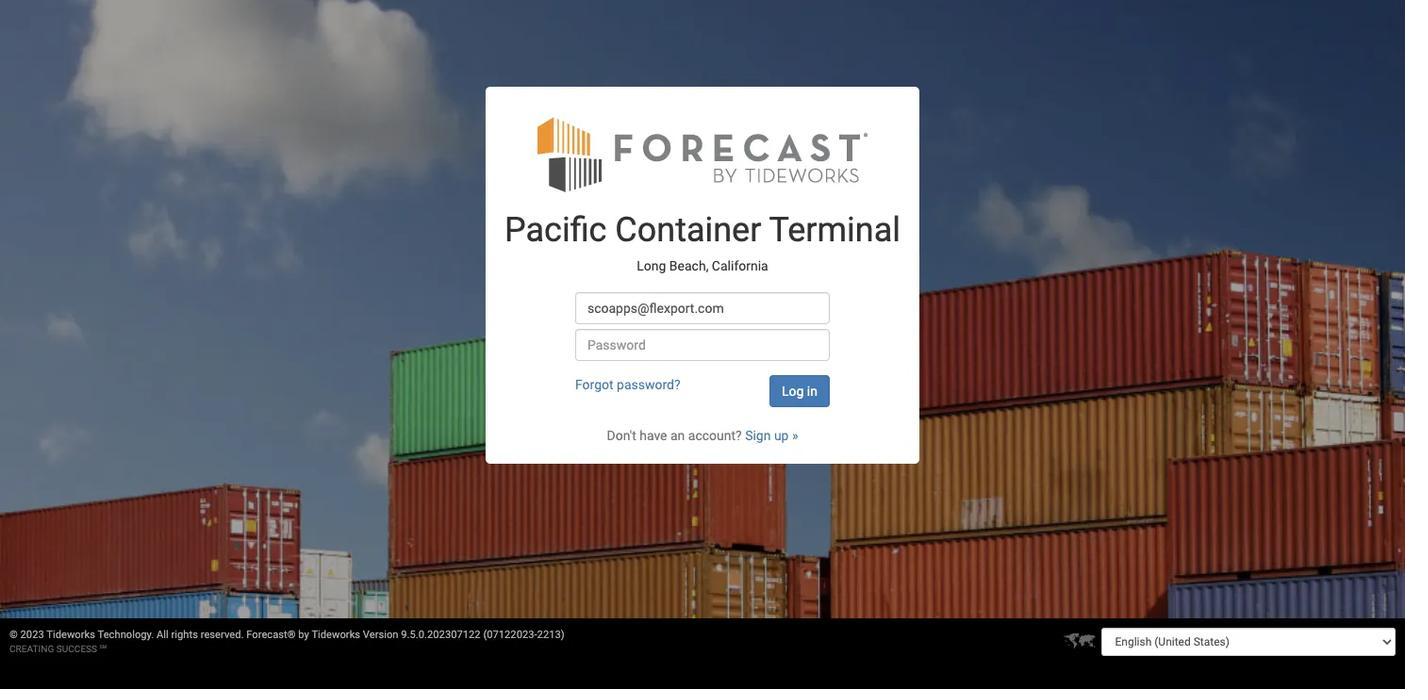 Task type: locate. For each thing, give the bounding box(es) containing it.
version
[[363, 629, 399, 642]]

0 horizontal spatial tideworks
[[47, 629, 95, 642]]

log
[[782, 384, 804, 399]]

pacific
[[505, 211, 607, 250]]

have
[[640, 429, 668, 444]]

sign up » link
[[746, 429, 799, 444]]

tideworks
[[47, 629, 95, 642], [312, 629, 361, 642]]

forgot
[[576, 378, 614, 393]]

container
[[616, 211, 762, 250]]

all
[[157, 629, 169, 642]]

tideworks right by at the left of page
[[312, 629, 361, 642]]

creating
[[9, 644, 54, 655]]

℠
[[100, 644, 107, 655]]

2023
[[20, 629, 44, 642]]

terminal
[[770, 211, 901, 250]]

account?
[[689, 429, 742, 444]]

sign
[[746, 429, 771, 444]]

forecast®
[[247, 629, 296, 642]]

don't
[[607, 429, 637, 444]]

in
[[808, 384, 818, 399]]

forgot password? log in
[[576, 378, 818, 399]]

Password password field
[[576, 330, 830, 362]]

tideworks up success
[[47, 629, 95, 642]]

reserved.
[[201, 629, 244, 642]]

2213)
[[537, 629, 565, 642]]

by
[[298, 629, 309, 642]]

success
[[56, 644, 97, 655]]

rights
[[171, 629, 198, 642]]

beach,
[[670, 259, 709, 274]]

»
[[793, 429, 799, 444]]

9.5.0.202307122
[[401, 629, 481, 642]]

technology.
[[98, 629, 154, 642]]

1 horizontal spatial tideworks
[[312, 629, 361, 642]]



Task type: vqa. For each thing, say whether or not it's contained in the screenshot.
Required
no



Task type: describe. For each thing, give the bounding box(es) containing it.
© 2023 tideworks technology. all rights reserved. forecast® by tideworks version 9.5.0.202307122 (07122023-2213) creating success ℠
[[9, 629, 565, 655]]

2 tideworks from the left
[[312, 629, 361, 642]]

(07122023-
[[483, 629, 537, 642]]

long
[[637, 259, 667, 274]]

forgot password? link
[[576, 378, 681, 393]]

©
[[9, 629, 18, 642]]

1 tideworks from the left
[[47, 629, 95, 642]]

up
[[775, 429, 789, 444]]

pacific container terminal long beach, california
[[505, 211, 901, 274]]

log in button
[[770, 376, 830, 408]]

an
[[671, 429, 685, 444]]

password?
[[617, 378, 681, 393]]

forecast® by tideworks image
[[538, 115, 868, 194]]

california
[[712, 259, 769, 274]]

Email or username text field
[[576, 293, 830, 325]]

don't have an account? sign up »
[[607, 429, 799, 444]]



